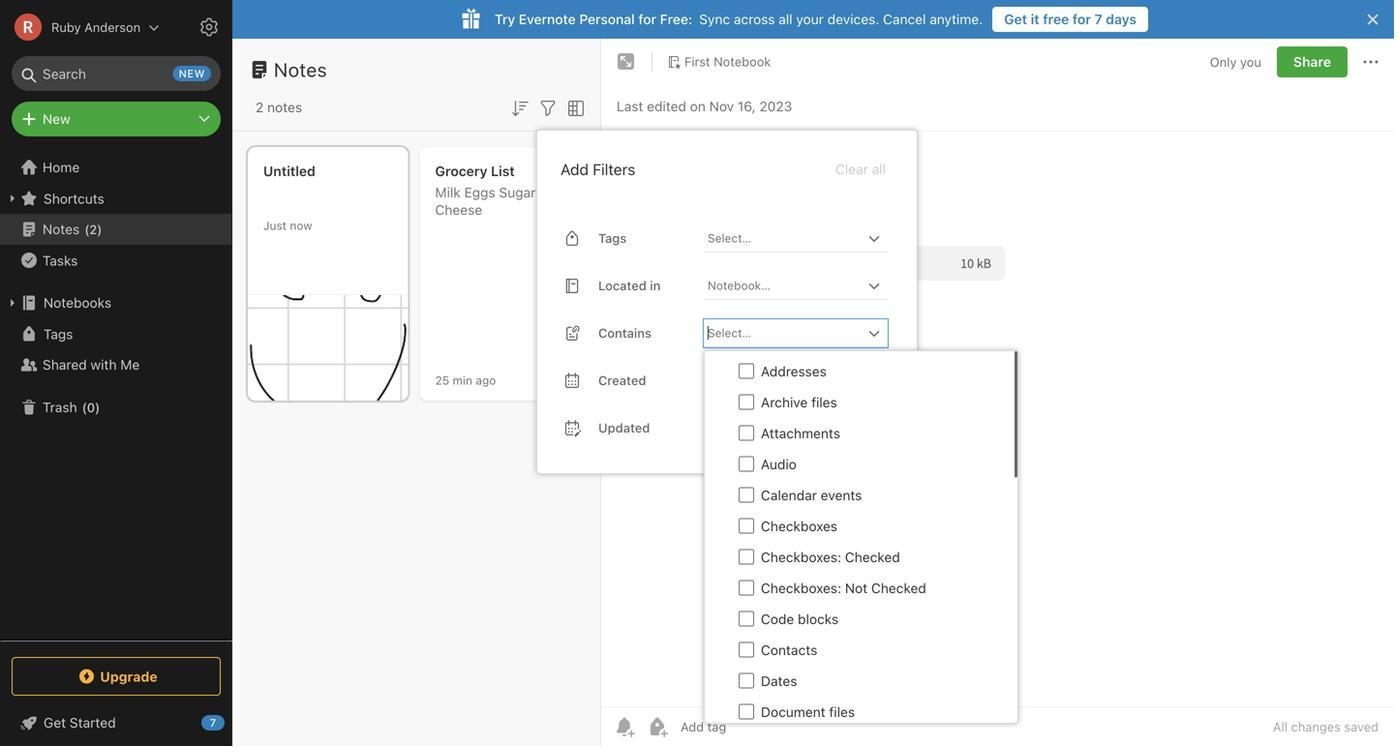 Task type: describe. For each thing, give the bounding box(es) containing it.
View options field
[[560, 95, 588, 120]]

shared
[[43, 357, 87, 373]]

anytime.
[[930, 11, 983, 27]]

2023
[[759, 98, 792, 114]]

tasks button
[[0, 245, 231, 276]]

untitled
[[263, 163, 315, 179]]

0
[[87, 400, 95, 415]]

sugar
[[499, 184, 536, 200]]

free
[[1043, 11, 1069, 27]]

grocery
[[435, 163, 488, 179]]

clear all button
[[834, 158, 888, 181]]

grocery list milk eggs sugar cheese
[[435, 163, 536, 218]]

get started
[[44, 715, 116, 731]]

tasks
[[43, 252, 78, 268]]

cancel
[[883, 11, 926, 27]]

home link
[[0, 152, 232, 183]]

 input text field for tags
[[706, 224, 863, 252]]

list
[[491, 163, 515, 179]]

your
[[796, 11, 824, 27]]

add filters image
[[536, 97, 560, 120]]

checkboxes: for checkboxes: not checked
[[761, 580, 841, 596]]

tags button
[[0, 319, 231, 350]]

clear
[[836, 161, 868, 177]]

expand note image
[[615, 50, 638, 74]]

row group containing addresses
[[705, 352, 1015, 747]]

notes for notes ( 2 )
[[43, 221, 80, 237]]

addresses
[[761, 363, 827, 379]]

Add tag field
[[679, 719, 824, 735]]

Sort options field
[[508, 95, 532, 120]]

notebooks link
[[0, 288, 231, 319]]

sync
[[699, 11, 730, 27]]

 input text field for located in
[[706, 272, 863, 299]]

new search field
[[25, 56, 211, 91]]

upgrade button
[[12, 657, 221, 696]]

not
[[845, 580, 868, 596]]

click to collapse image
[[225, 711, 240, 734]]

0 horizontal spatial all
[[779, 11, 793, 27]]

personal
[[579, 11, 635, 27]]

min
[[453, 374, 472, 387]]

it
[[1031, 11, 1040, 27]]

dates
[[761, 673, 797, 689]]

nov
[[709, 98, 734, 114]]

notebooks
[[44, 295, 111, 311]]

get for get it free for 7 days
[[1004, 11, 1027, 27]]

Select256 checkbox
[[739, 673, 754, 689]]

add a reminder image
[[613, 716, 636, 739]]

25
[[435, 374, 449, 387]]

notes
[[267, 99, 302, 115]]

Select251 checkbox
[[739, 518, 754, 534]]

Add filters field
[[536, 95, 560, 120]]

archive files
[[761, 394, 837, 410]]

ago
[[476, 374, 496, 387]]

files for archive files
[[812, 394, 837, 410]]

add tag image
[[646, 716, 669, 739]]

blocks
[[798, 611, 839, 627]]

try evernote personal for free: sync across all your devices. cancel anytime.
[[495, 11, 983, 27]]

home
[[43, 159, 80, 175]]

all
[[1273, 720, 1288, 734]]

events
[[821, 487, 862, 503]]

only you
[[1210, 54, 1262, 69]]

Select248 checkbox
[[739, 425, 754, 441]]

1 vertical spatial checked
[[871, 580, 926, 596]]

calendar events
[[761, 487, 862, 503]]

) for trash
[[95, 400, 100, 415]]

Select246 checkbox
[[739, 363, 754, 379]]

16,
[[738, 98, 756, 114]]

expand notebooks image
[[5, 295, 20, 311]]

Search text field
[[25, 56, 207, 91]]

last
[[617, 98, 643, 114]]

located in
[[598, 278, 661, 293]]

calendar
[[761, 487, 817, 503]]

More actions field
[[1359, 46, 1383, 77]]

Select257 checkbox
[[739, 704, 754, 719]]

edited
[[647, 98, 686, 114]]

1 horizontal spatial tags
[[598, 231, 627, 245]]

first notebook
[[685, 54, 771, 69]]

with
[[91, 357, 117, 373]]

Select249 checkbox
[[739, 456, 754, 472]]

ruby anderson
[[51, 20, 141, 34]]

first notebook button
[[660, 48, 778, 76]]

shared with me
[[43, 357, 140, 373]]

cheese
[[435, 202, 482, 218]]

trash ( 0 )
[[43, 399, 100, 415]]

notebook
[[714, 54, 771, 69]]

located
[[598, 278, 647, 293]]

new
[[179, 67, 205, 80]]

more actions image
[[1359, 50, 1383, 74]]

filters
[[593, 160, 635, 178]]

Select255 checkbox
[[739, 642, 754, 658]]

days
[[1106, 11, 1137, 27]]

across
[[734, 11, 775, 27]]

last edited on nov 16, 2023
[[617, 98, 792, 114]]



Task type: locate. For each thing, give the bounding box(es) containing it.
1  input text field from the top
[[706, 224, 863, 252]]

Tags field
[[704, 224, 888, 253]]

shortcuts
[[44, 191, 104, 206]]

add
[[561, 160, 589, 178]]

 input text field inside located in "field"
[[706, 272, 863, 299]]

attachments
[[761, 425, 840, 441]]

code
[[761, 611, 794, 627]]

saved
[[1344, 720, 1379, 734]]

get it free for 7 days button
[[993, 7, 1148, 32]]

7
[[1095, 11, 1103, 27], [210, 717, 216, 730]]

notes up tasks
[[43, 221, 80, 237]]

for left free:
[[638, 11, 656, 27]]

0 horizontal spatial notes
[[43, 221, 80, 237]]

share
[[1293, 54, 1331, 70]]

in
[[650, 278, 661, 293]]

1 for from the left
[[638, 11, 656, 27]]

tree containing home
[[0, 152, 232, 640]]

checkboxes
[[761, 518, 838, 534]]

1 horizontal spatial all
[[872, 161, 886, 177]]

1 vertical spatial 7
[[210, 717, 216, 730]]

1 vertical spatial all
[[872, 161, 886, 177]]

0 vertical spatial 2
[[256, 99, 264, 115]]

0 vertical spatial files
[[812, 394, 837, 410]]

) right trash
[[95, 400, 100, 415]]

ruby
[[51, 20, 81, 34]]

notes up notes
[[274, 58, 327, 81]]

( inside trash ( 0 )
[[82, 400, 87, 415]]

files for document files
[[829, 704, 855, 720]]

get left it
[[1004, 11, 1027, 27]]

for inside button
[[1073, 11, 1091, 27]]

1 horizontal spatial for
[[1073, 11, 1091, 27]]

all right clear
[[872, 161, 886, 177]]

free:
[[660, 11, 692, 27]]

now
[[290, 219, 312, 232]]

files up attachments
[[812, 394, 837, 410]]

0 horizontal spatial tags
[[44, 326, 73, 342]]

1 horizontal spatial 2
[[256, 99, 264, 115]]

2 checkboxes: from the top
[[761, 580, 841, 596]]

0 horizontal spatial get
[[44, 715, 66, 731]]

created
[[598, 373, 646, 388]]

new
[[43, 111, 70, 127]]

checkboxes:
[[761, 549, 841, 565], [761, 580, 841, 596]]

( for notes
[[84, 222, 89, 236]]

just now
[[263, 219, 312, 232]]

1 vertical spatial )
[[95, 400, 100, 415]]

share button
[[1277, 46, 1348, 77]]

Select247 checkbox
[[739, 394, 754, 410]]

document files
[[761, 704, 855, 720]]

on
[[690, 98, 706, 114]]

2 inside note list element
[[256, 99, 264, 115]]

0 vertical spatial get
[[1004, 11, 1027, 27]]

Select252 checkbox
[[739, 549, 754, 565]]

0 vertical spatial 7
[[1095, 11, 1103, 27]]

shortcuts button
[[0, 183, 231, 214]]

all left your
[[779, 11, 793, 27]]

changes
[[1291, 720, 1341, 734]]

eggs
[[464, 184, 495, 200]]

2 for from the left
[[1073, 11, 1091, 27]]

document
[[761, 704, 826, 720]]

Help and Learning task checklist field
[[0, 708, 232, 739]]

checkboxes: up code blocks
[[761, 580, 841, 596]]

all changes saved
[[1273, 720, 1379, 734]]

you
[[1240, 54, 1262, 69]]

1 vertical spatial notes
[[43, 221, 80, 237]]

0 vertical spatial all
[[779, 11, 793, 27]]

7 inside help and learning task checklist field
[[210, 717, 216, 730]]

2 down the shortcuts
[[89, 222, 97, 236]]

for for 7
[[1073, 11, 1091, 27]]

notes inside tree
[[43, 221, 80, 237]]

get inside button
[[1004, 11, 1027, 27]]

settings image
[[198, 15, 221, 39]]

for for free:
[[638, 11, 656, 27]]

get it free for 7 days
[[1004, 11, 1137, 27]]

) down the shortcuts 'button'
[[97, 222, 102, 236]]

milk
[[435, 184, 461, 200]]

0 vertical spatial checkboxes:
[[761, 549, 841, 565]]

trash
[[43, 399, 77, 415]]

notes inside note list element
[[274, 58, 327, 81]]

 input text field
[[706, 224, 863, 252], [706, 272, 863, 299]]

( for trash
[[82, 400, 87, 415]]

me
[[120, 357, 140, 373]]

note window element
[[601, 39, 1394, 747]]

1 vertical spatial get
[[44, 715, 66, 731]]

1 vertical spatial (
[[82, 400, 87, 415]]

( down the shortcuts
[[84, 222, 89, 236]]

Note Editor text field
[[601, 132, 1394, 707]]

7 left days
[[1095, 11, 1103, 27]]

 input text field
[[706, 319, 863, 346]]

2 notes
[[256, 99, 302, 115]]

1 horizontal spatial get
[[1004, 11, 1027, 27]]

evernote
[[519, 11, 576, 27]]

checkboxes: down checkboxes
[[761, 549, 841, 565]]

anderson
[[84, 20, 141, 34]]

first
[[685, 54, 710, 69]]

files
[[812, 394, 837, 410], [829, 704, 855, 720]]

0 vertical spatial )
[[97, 222, 102, 236]]

new button
[[12, 102, 221, 137]]

25 min ago
[[435, 374, 496, 387]]

checkboxes: for checkboxes: checked
[[761, 549, 841, 565]]

Account field
[[0, 8, 160, 46]]

0 vertical spatial checked
[[845, 549, 900, 565]]

note list element
[[232, 39, 601, 747]]

) for notes
[[97, 222, 102, 236]]

get
[[1004, 11, 1027, 27], [44, 715, 66, 731]]

0 horizontal spatial 7
[[210, 717, 216, 730]]

row group
[[705, 352, 1015, 747]]

1 horizontal spatial 7
[[1095, 11, 1103, 27]]

add filters
[[561, 160, 635, 178]]

Located in field
[[704, 272, 888, 300]]

( inside notes ( 2 )
[[84, 222, 89, 236]]

audio
[[761, 456, 797, 472]]

0 horizontal spatial 2
[[89, 222, 97, 236]]

notes
[[274, 58, 327, 81], [43, 221, 80, 237]]

1 checkboxes: from the top
[[761, 549, 841, 565]]

)
[[97, 222, 102, 236], [95, 400, 100, 415]]

only
[[1210, 54, 1237, 69]]

Select253 checkbox
[[739, 580, 754, 596]]

archive
[[761, 394, 808, 410]]

checkboxes: not checked
[[761, 580, 926, 596]]

files right document
[[829, 704, 855, 720]]

devices.
[[828, 11, 879, 27]]

checkboxes: checked
[[761, 549, 900, 565]]

tree
[[0, 152, 232, 640]]

checked up not
[[845, 549, 900, 565]]

for right free
[[1073, 11, 1091, 27]]

2
[[256, 99, 264, 115], [89, 222, 97, 236]]

notes ( 2 )
[[43, 221, 102, 237]]

1 vertical spatial checkboxes:
[[761, 580, 841, 596]]

started
[[70, 715, 116, 731]]

) inside trash ( 0 )
[[95, 400, 100, 415]]

7 inside get it free for 7 days button
[[1095, 11, 1103, 27]]

1 horizontal spatial notes
[[274, 58, 327, 81]]

get inside help and learning task checklist field
[[44, 715, 66, 731]]

(
[[84, 222, 89, 236], [82, 400, 87, 415]]

0 vertical spatial notes
[[274, 58, 327, 81]]

just
[[263, 219, 287, 232]]

Select250 checkbox
[[739, 487, 754, 503]]

all inside button
[[872, 161, 886, 177]]

0 vertical spatial  input text field
[[706, 224, 863, 252]]

Contains field
[[704, 319, 888, 347]]

0 vertical spatial tags
[[598, 231, 627, 245]]

( right trash
[[82, 400, 87, 415]]

Select254 checkbox
[[739, 611, 754, 627]]

1 vertical spatial tags
[[44, 326, 73, 342]]

get left started
[[44, 715, 66, 731]]

1 vertical spatial  input text field
[[706, 272, 863, 299]]

upgrade
[[100, 669, 158, 685]]

 input text field up  input text field
[[706, 272, 863, 299]]

2  input text field from the top
[[706, 272, 863, 299]]

clear all
[[836, 161, 886, 177]]

 input text field up located in "field" at the top right of the page
[[706, 224, 863, 252]]

get for get started
[[44, 715, 66, 731]]

tags up shared
[[44, 326, 73, 342]]

2 left notes
[[256, 99, 264, 115]]

7 left click to collapse image in the bottom left of the page
[[210, 717, 216, 730]]

1 vertical spatial files
[[829, 704, 855, 720]]

updated
[[598, 421, 650, 435]]

0 vertical spatial (
[[84, 222, 89, 236]]

tags inside button
[[44, 326, 73, 342]]

contains
[[598, 326, 652, 340]]

thumbnail image
[[248, 295, 408, 401]]

notes for notes
[[274, 58, 327, 81]]

try
[[495, 11, 515, 27]]

0 horizontal spatial for
[[638, 11, 656, 27]]

checked right not
[[871, 580, 926, 596]]

 input text field inside tags field
[[706, 224, 863, 252]]

2 inside notes ( 2 )
[[89, 222, 97, 236]]

contacts
[[761, 642, 818, 658]]

) inside notes ( 2 )
[[97, 222, 102, 236]]

tags up located
[[598, 231, 627, 245]]

1 vertical spatial 2
[[89, 222, 97, 236]]

checked
[[845, 549, 900, 565], [871, 580, 926, 596]]



Task type: vqa. For each thing, say whether or not it's contained in the screenshot.
the top CHECKED
yes



